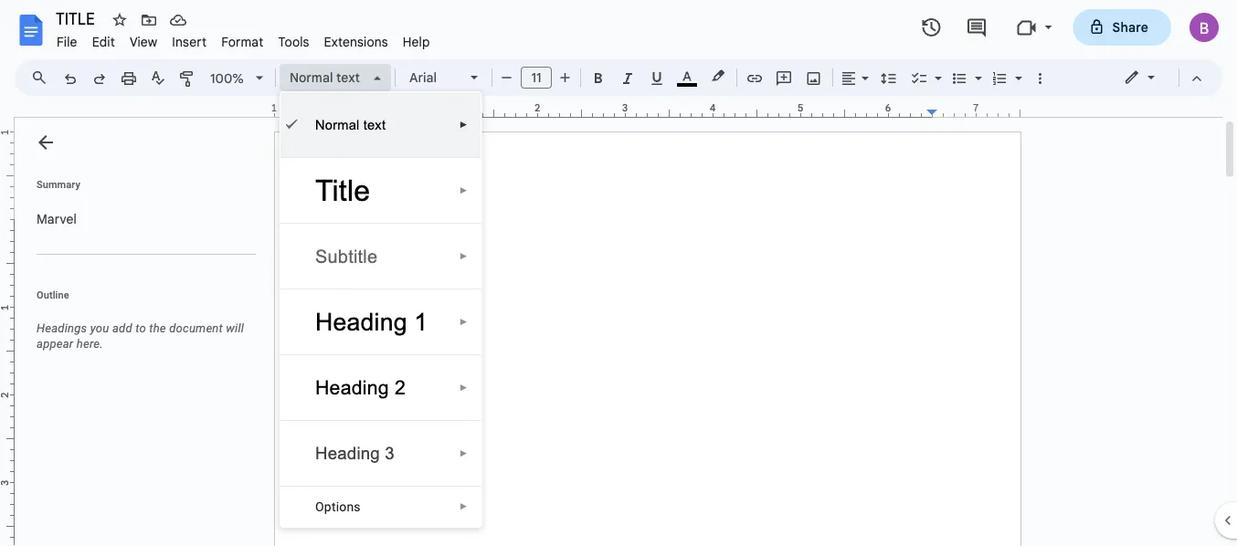 Task type: vqa. For each thing, say whether or not it's contained in the screenshot.
first row from the bottom
no



Task type: locate. For each thing, give the bounding box(es) containing it.
Rename text field
[[49, 7, 105, 29]]

help
[[403, 34, 430, 50]]

Menus field
[[23, 65, 63, 90]]

1 ► from the top
[[459, 119, 468, 130]]

file
[[57, 34, 77, 50]]

tools menu item
[[271, 31, 317, 53]]

Font size field
[[521, 67, 559, 90]]

heading for heading 3
[[315, 444, 380, 463]]

normal text up left margin image
[[290, 69, 360, 85]]

3 ► from the top
[[459, 251, 468, 261]]

1 vertical spatial 1
[[414, 308, 428, 335]]

1 vertical spatial text
[[364, 117, 386, 132]]

0 horizontal spatial text
[[336, 69, 360, 85]]

normal text inside option
[[290, 69, 360, 85]]

arial
[[409, 69, 437, 85]]

normal down styles list. normal text selected. option
[[315, 117, 360, 132]]

1 horizontal spatial text
[[364, 117, 386, 132]]

0 horizontal spatial 1
[[271, 102, 277, 114]]

0 vertical spatial normal text
[[290, 69, 360, 85]]

heading left 3
[[315, 444, 380, 463]]

1
[[271, 102, 277, 114], [414, 308, 428, 335]]

normal text down styles list. normal text selected. option
[[315, 117, 386, 132]]

Font size text field
[[522, 67, 551, 89]]

normal
[[290, 69, 333, 85], [315, 117, 360, 132]]

extensions
[[324, 34, 388, 50]]

3 heading from the top
[[315, 444, 380, 463]]

2 ► from the top
[[459, 185, 468, 196]]

headings
[[37, 322, 87, 335]]

subtitle
[[315, 246, 378, 266]]

menu bar containing file
[[49, 24, 437, 54]]

o
[[315, 500, 324, 515]]

7 ► from the top
[[459, 502, 468, 512]]

outline heading
[[15, 288, 263, 314]]

edit menu item
[[85, 31, 122, 53]]

normal text
[[290, 69, 360, 85], [315, 117, 386, 132]]

title
[[315, 174, 370, 207]]

2 vertical spatial heading
[[315, 444, 380, 463]]

normal inside option
[[290, 69, 333, 85]]

0 vertical spatial heading
[[315, 308, 407, 335]]

summary
[[37, 179, 80, 190]]

2 heading from the top
[[315, 377, 389, 399]]

title list box
[[280, 91, 482, 528]]

1 vertical spatial normal
[[315, 117, 360, 132]]

4 ► from the top
[[459, 317, 468, 327]]

help menu item
[[396, 31, 437, 53]]

here.
[[77, 337, 103, 351]]

►
[[459, 119, 468, 130], [459, 185, 468, 196], [459, 251, 468, 261], [459, 317, 468, 327], [459, 383, 468, 393], [459, 448, 468, 459], [459, 502, 468, 512]]

0 vertical spatial text
[[336, 69, 360, 85]]

heading left the 2
[[315, 377, 389, 399]]

title application
[[0, 0, 1238, 547]]

you
[[90, 322, 109, 335]]

document
[[169, 322, 223, 335]]

will
[[226, 322, 244, 335]]

view menu item
[[122, 31, 165, 53]]

heading up heading 2
[[315, 308, 407, 335]]

0 vertical spatial 1
[[271, 102, 277, 114]]

1 vertical spatial heading
[[315, 377, 389, 399]]

heading
[[315, 308, 407, 335], [315, 377, 389, 399], [315, 444, 380, 463]]

text down extensions
[[336, 69, 360, 85]]

arial option
[[409, 65, 460, 90]]

ptions
[[324, 500, 361, 515]]

heading 3
[[315, 444, 395, 463]]

normal up left margin image
[[290, 69, 333, 85]]

left margin image
[[275, 103, 367, 117]]

1 vertical spatial normal text
[[315, 117, 386, 132]]

the
[[149, 322, 166, 335]]

menu bar banner
[[0, 0, 1238, 547]]

heading for heading 2
[[315, 377, 389, 399]]

document outline element
[[15, 118, 263, 547]]

view
[[130, 34, 157, 50]]

menu bar
[[49, 24, 437, 54]]

outline
[[37, 289, 69, 301]]

text up title
[[364, 117, 386, 132]]

o ptions
[[315, 500, 361, 515]]

text inside option
[[336, 69, 360, 85]]

1 horizontal spatial 1
[[414, 308, 428, 335]]

to
[[135, 322, 146, 335]]

0 vertical spatial normal
[[290, 69, 333, 85]]

insert
[[172, 34, 207, 50]]

1 heading from the top
[[315, 308, 407, 335]]

main toolbar
[[54, 0, 1055, 228]]

Star checkbox
[[107, 7, 133, 33]]

text
[[336, 69, 360, 85], [364, 117, 386, 132]]



Task type: describe. For each thing, give the bounding box(es) containing it.
add
[[112, 322, 132, 335]]

headings you add to the document will appear here.
[[37, 322, 244, 351]]

mode and view toolbar
[[1111, 59, 1212, 96]]

top margin image
[[0, 133, 14, 225]]

right margin image
[[928, 103, 1020, 117]]

share button
[[1074, 9, 1172, 46]]

insert menu item
[[165, 31, 214, 53]]

normal inside the title list box
[[315, 117, 360, 132]]

edit
[[92, 34, 115, 50]]

text inside the title list box
[[364, 117, 386, 132]]

format menu item
[[214, 31, 271, 53]]

extensions menu item
[[317, 31, 396, 53]]

appear
[[37, 337, 73, 351]]

6 ► from the top
[[459, 448, 468, 459]]

file menu item
[[49, 31, 85, 53]]

3
[[385, 444, 395, 463]]

text color image
[[677, 65, 697, 87]]

format
[[221, 34, 264, 50]]

5 ► from the top
[[459, 383, 468, 393]]

heading for heading 1
[[315, 308, 407, 335]]

share
[[1113, 19, 1149, 35]]

line & paragraph spacing image
[[879, 65, 900, 90]]

heading 1
[[315, 308, 428, 335]]

marvel
[[37, 211, 77, 227]]

Zoom field
[[203, 65, 271, 93]]

tools
[[278, 34, 310, 50]]

styles list. normal text selected. option
[[290, 65, 363, 90]]

menu bar inside menu bar banner
[[49, 24, 437, 54]]

highlight color image
[[708, 65, 728, 87]]

heading 2
[[315, 377, 406, 399]]

options o element
[[315, 500, 366, 515]]

2
[[395, 377, 406, 399]]

1 inside the title list box
[[414, 308, 428, 335]]

normal text inside the title list box
[[315, 117, 386, 132]]

summary element
[[27, 201, 256, 238]]

summary heading
[[37, 177, 80, 192]]

insert image image
[[804, 65, 825, 90]]

Zoom text field
[[206, 66, 250, 91]]



